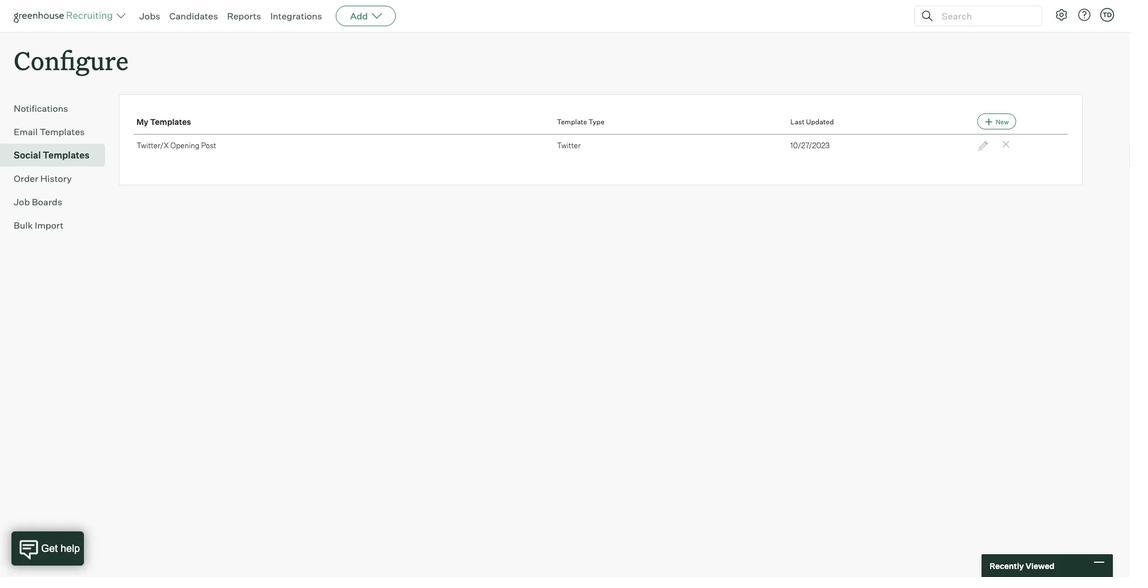 Task type: describe. For each thing, give the bounding box(es) containing it.
history
[[40, 173, 72, 185]]

order
[[14, 173, 38, 185]]

boards
[[32, 197, 62, 208]]

my templates
[[136, 117, 191, 127]]

type
[[589, 117, 605, 126]]

integrations
[[270, 10, 322, 22]]

bulk
[[14, 220, 33, 231]]

candidates link
[[169, 10, 218, 22]]

templates for my templates
[[150, 117, 191, 127]]

import
[[35, 220, 64, 231]]

new link
[[977, 114, 1016, 130]]

order history link
[[14, 172, 101, 186]]

reports
[[227, 10, 261, 22]]

template
[[557, 117, 587, 126]]

reports link
[[227, 10, 261, 22]]

candidates
[[169, 10, 218, 22]]

updated
[[806, 117, 834, 126]]

recently
[[990, 561, 1024, 571]]

jobs link
[[139, 10, 160, 22]]

opening
[[170, 141, 200, 150]]

greenhouse recruiting image
[[14, 9, 116, 23]]

social templates link
[[14, 149, 101, 162]]

email
[[14, 126, 38, 138]]

10/27/2023
[[790, 141, 830, 150]]

new
[[996, 118, 1009, 126]]

post
[[201, 141, 216, 150]]

viewed
[[1026, 561, 1054, 571]]

twitter/x
[[136, 141, 169, 150]]

social templates
[[14, 150, 90, 161]]

add
[[350, 10, 368, 22]]

templates for social templates
[[43, 150, 90, 161]]

recently viewed
[[990, 561, 1054, 571]]

configure image
[[1055, 8, 1068, 22]]

jobs
[[139, 10, 160, 22]]



Task type: locate. For each thing, give the bounding box(es) containing it.
social
[[14, 150, 41, 161]]

td button
[[1098, 6, 1116, 24]]

my
[[136, 117, 148, 127]]

Search text field
[[939, 8, 1031, 24]]

configure
[[14, 43, 129, 77]]

notifications
[[14, 103, 68, 114]]

order history
[[14, 173, 72, 185]]

td button
[[1100, 8, 1114, 22]]

twitter/x opening post
[[136, 141, 216, 150]]

bulk import
[[14, 220, 64, 231]]

last
[[790, 117, 805, 126]]

templates up order history link
[[43, 150, 90, 161]]

td
[[1103, 11, 1112, 19]]

email templates
[[14, 126, 85, 138]]

twitter
[[557, 141, 581, 150]]

email templates link
[[14, 125, 101, 139]]

last updated
[[790, 117, 834, 126]]

integrations link
[[270, 10, 322, 22]]

templates for email templates
[[40, 126, 85, 138]]

templates up the social templates link
[[40, 126, 85, 138]]

job
[[14, 197, 30, 208]]

add button
[[336, 6, 396, 26]]

templates inside 'link'
[[40, 126, 85, 138]]

templates
[[150, 117, 191, 127], [40, 126, 85, 138], [43, 150, 90, 161]]

job boards link
[[14, 195, 101, 209]]

notifications link
[[14, 102, 101, 115]]

template type
[[557, 117, 605, 126]]

bulk import link
[[14, 219, 101, 233]]

templates up twitter/x opening post
[[150, 117, 191, 127]]

job boards
[[14, 197, 62, 208]]



Task type: vqa. For each thing, say whether or not it's contained in the screenshot.
10/27/2023
yes



